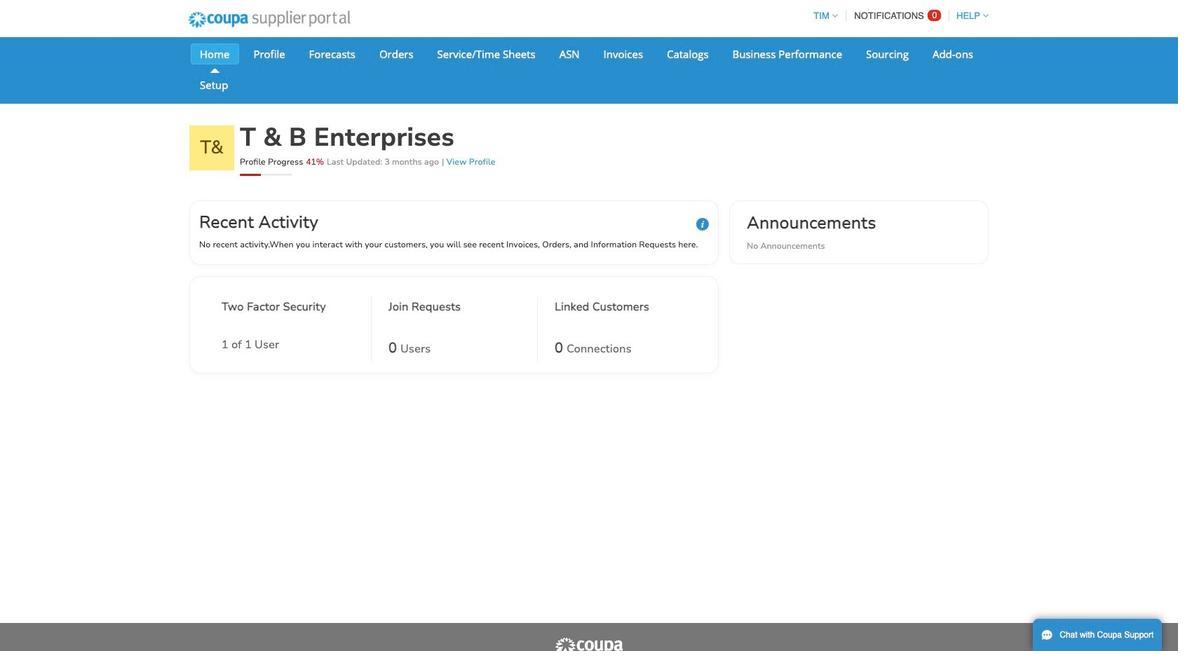 Task type: vqa. For each thing, say whether or not it's contained in the screenshot.
Catalogs
no



Task type: locate. For each thing, give the bounding box(es) containing it.
t& image
[[189, 126, 234, 171]]

1 horizontal spatial coupa supplier portal image
[[554, 638, 625, 652]]

0 horizontal spatial coupa supplier portal image
[[179, 2, 360, 37]]

1 vertical spatial coupa supplier portal image
[[554, 638, 625, 652]]

navigation
[[808, 2, 989, 29]]

0 vertical spatial coupa supplier portal image
[[179, 2, 360, 37]]

additional information image
[[697, 218, 709, 231]]

coupa supplier portal image
[[179, 2, 360, 37], [554, 638, 625, 652]]



